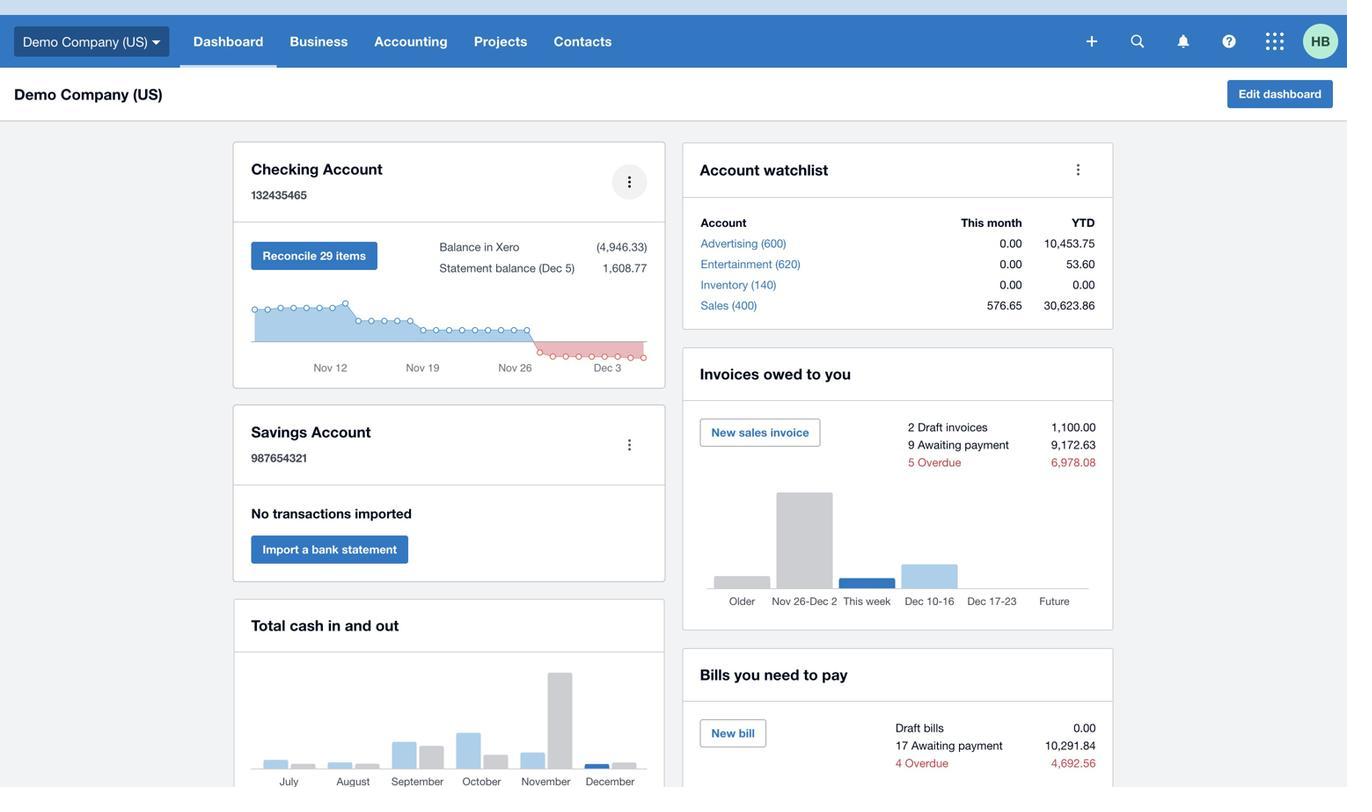 Task type: vqa. For each thing, say whether or not it's contained in the screenshot.
Save
no



Task type: locate. For each thing, give the bounding box(es) containing it.
1 horizontal spatial svg image
[[1223, 35, 1236, 48]]

awaiting up 5 overdue link
[[918, 438, 962, 452]]

a
[[302, 543, 309, 557]]

5 overdue
[[909, 456, 962, 470]]

invoices
[[700, 365, 759, 383]]

business button
[[277, 15, 361, 68]]

balance
[[496, 261, 536, 275]]

1 vertical spatial payment
[[959, 739, 1003, 753]]

overdue down 9 awaiting payment link
[[918, 456, 962, 470]]

advertising
[[701, 237, 758, 250]]

inventory (140)
[[701, 278, 777, 292]]

svg image
[[1131, 35, 1145, 48], [1087, 36, 1098, 47], [152, 40, 161, 45]]

overdue right 4
[[905, 757, 949, 771]]

edit
[[1239, 87, 1261, 101]]

overdue for 5 overdue
[[918, 456, 962, 470]]

new bill button
[[700, 720, 766, 748]]

1 vertical spatial draft
[[896, 722, 921, 735]]

bills
[[924, 722, 944, 735]]

account left watchlist
[[700, 161, 760, 179]]

account watchlist
[[700, 161, 828, 179]]

9,172.63
[[1052, 438, 1096, 452]]

company inside popup button
[[62, 34, 119, 49]]

no transactions imported
[[251, 506, 412, 522]]

1 new from the top
[[712, 426, 736, 440]]

checking
[[251, 160, 319, 178]]

balance in xero
[[440, 240, 520, 254]]

0 horizontal spatial in
[[328, 617, 341, 635]]

0.00 link for 53.60
[[1000, 257, 1022, 271]]

you right bills
[[734, 666, 760, 684]]

edit dashboard button
[[1228, 80, 1333, 108]]

new left sales
[[712, 426, 736, 440]]

2 manage menu toggle image from the top
[[612, 428, 647, 463]]

out
[[376, 617, 399, 635]]

in
[[484, 240, 493, 254], [328, 617, 341, 635]]

svg image
[[1267, 33, 1284, 50], [1178, 35, 1190, 48], [1223, 35, 1236, 48]]

import a bank statement
[[263, 543, 397, 557]]

to left pay
[[804, 666, 818, 684]]

accounting button
[[361, 15, 461, 68]]

new sales invoice
[[712, 426, 810, 440]]

total cash in and out link
[[251, 613, 399, 638]]

0 vertical spatial demo company (us)
[[23, 34, 148, 49]]

0 vertical spatial manage menu toggle image
[[612, 165, 647, 200]]

balance
[[440, 240, 481, 254]]

2
[[909, 421, 915, 434]]

1,100.00 link
[[1052, 421, 1096, 434]]

1 vertical spatial demo
[[14, 85, 56, 103]]

awaiting for draft
[[918, 438, 962, 452]]

1 vertical spatial demo company (us)
[[14, 85, 163, 103]]

1 vertical spatial manage menu toggle image
[[612, 428, 647, 463]]

advertising (600)
[[701, 237, 786, 250]]

53.60
[[1067, 257, 1095, 271]]

new left bill
[[712, 727, 736, 741]]

entertainment
[[701, 257, 773, 271]]

to right owed
[[807, 365, 821, 383]]

(140)
[[752, 278, 777, 292]]

contacts
[[554, 33, 612, 49]]

pay
[[822, 666, 848, 684]]

statement balance (dec 5)
[[440, 261, 575, 275]]

0.00 link for 0.00
[[1000, 278, 1022, 292]]

entertainment (620)
[[701, 257, 801, 271]]

statement
[[342, 543, 397, 557]]

0 vertical spatial awaiting
[[918, 438, 962, 452]]

10,291.84
[[1045, 739, 1096, 753]]

1 vertical spatial overdue
[[905, 757, 949, 771]]

new
[[712, 426, 736, 440], [712, 727, 736, 741]]

4 overdue link
[[896, 757, 949, 771]]

you
[[825, 365, 851, 383], [734, 666, 760, 684]]

0 vertical spatial demo
[[23, 34, 58, 49]]

1 vertical spatial new
[[712, 727, 736, 741]]

(620)
[[776, 257, 801, 271]]

payment for 17 awaiting payment
[[959, 739, 1003, 753]]

1,608.77
[[600, 261, 647, 275]]

1 horizontal spatial in
[[484, 240, 493, 254]]

1 vertical spatial (us)
[[133, 85, 163, 103]]

xero
[[496, 240, 520, 254]]

0 vertical spatial (us)
[[123, 34, 148, 49]]

0 horizontal spatial svg image
[[152, 40, 161, 45]]

draft up 17
[[896, 722, 921, 735]]

9
[[909, 438, 915, 452]]

53.60 link
[[1067, 257, 1095, 271]]

banner
[[0, 0, 1348, 68]]

0 horizontal spatial you
[[734, 666, 760, 684]]

0 vertical spatial overdue
[[918, 456, 962, 470]]

projects
[[474, 33, 528, 49]]

576.65 link
[[987, 299, 1022, 312]]

2 new from the top
[[712, 727, 736, 741]]

1,100.00
[[1052, 421, 1096, 434]]

savings
[[251, 423, 307, 441]]

items
[[336, 249, 366, 263]]

need
[[764, 666, 800, 684]]

in left xero
[[484, 240, 493, 254]]

0 vertical spatial you
[[825, 365, 851, 383]]

company
[[62, 34, 119, 49], [61, 85, 129, 103]]

1 vertical spatial you
[[734, 666, 760, 684]]

(dec
[[539, 261, 562, 275]]

bills you need to pay
[[700, 666, 848, 684]]

2 horizontal spatial svg image
[[1131, 35, 1145, 48]]

awaiting down bills
[[912, 739, 955, 753]]

9 awaiting payment
[[909, 438, 1009, 452]]

0 vertical spatial to
[[807, 365, 821, 383]]

total
[[251, 617, 286, 635]]

transactions
[[273, 506, 351, 522]]

savings account
[[251, 423, 371, 441]]

demo company (us)
[[23, 34, 148, 49], [14, 85, 163, 103]]

account
[[323, 160, 383, 178], [700, 161, 760, 179], [701, 216, 747, 230], [311, 423, 371, 441]]

(4,946.33)
[[597, 240, 647, 254]]

132435465
[[251, 188, 307, 202]]

watchlist overflow menu toggle image
[[1061, 152, 1096, 187]]

0 vertical spatial new
[[712, 426, 736, 440]]

0 vertical spatial payment
[[965, 438, 1009, 452]]

new sales invoice button
[[700, 419, 821, 447]]

invoices
[[946, 421, 988, 434]]

30,623.86
[[1044, 299, 1095, 312]]

1 vertical spatial awaiting
[[912, 739, 955, 753]]

draft right 2
[[918, 421, 943, 434]]

payment for 9 awaiting payment
[[965, 438, 1009, 452]]

in left and
[[328, 617, 341, 635]]

1 horizontal spatial you
[[825, 365, 851, 383]]

0 vertical spatial company
[[62, 34, 119, 49]]

5 overdue link
[[909, 456, 962, 470]]

this month
[[961, 216, 1022, 230]]

9,172.63 link
[[1052, 438, 1096, 452]]

account up advertising
[[701, 216, 747, 230]]

manage menu toggle image
[[612, 165, 647, 200], [612, 428, 647, 463]]

account right checking
[[323, 160, 383, 178]]

1 vertical spatial company
[[61, 85, 129, 103]]

edit dashboard
[[1239, 87, 1322, 101]]

checking account
[[251, 160, 383, 178]]

0 vertical spatial in
[[484, 240, 493, 254]]

contacts button
[[541, 15, 625, 68]]

reconcile 29 items button
[[251, 242, 378, 270]]

watchlist
[[764, 161, 828, 179]]

1 horizontal spatial svg image
[[1087, 36, 1098, 47]]

you right owed
[[825, 365, 851, 383]]

sales (400) link
[[701, 299, 757, 312]]



Task type: describe. For each thing, give the bounding box(es) containing it.
cash
[[290, 617, 324, 635]]

draft bills link
[[896, 722, 944, 735]]

4 overdue
[[896, 757, 949, 771]]

dashboard
[[193, 33, 264, 49]]

1 vertical spatial to
[[804, 666, 818, 684]]

invoice
[[771, 426, 810, 440]]

svg image inside the demo company (us) popup button
[[152, 40, 161, 45]]

total cash in and out
[[251, 617, 399, 635]]

17
[[896, 739, 909, 753]]

6,978.08
[[1052, 456, 1096, 470]]

sales
[[701, 299, 729, 312]]

10,453.75
[[1044, 237, 1095, 250]]

(600)
[[761, 237, 786, 250]]

dashboard link
[[180, 15, 277, 68]]

statement
[[440, 261, 492, 275]]

draft bills
[[896, 722, 944, 735]]

29
[[320, 249, 333, 263]]

987654321
[[251, 452, 307, 465]]

0.00 link for 10,453.75
[[1000, 237, 1022, 250]]

ytd
[[1072, 216, 1095, 230]]

4
[[896, 757, 902, 771]]

bills you need to pay link
[[700, 663, 848, 687]]

inventory
[[701, 278, 748, 292]]

(400)
[[732, 299, 757, 312]]

sales (400)
[[701, 299, 757, 312]]

you inside "link"
[[825, 365, 851, 383]]

0 vertical spatial draft
[[918, 421, 943, 434]]

business
[[290, 33, 348, 49]]

hb
[[1312, 33, 1331, 49]]

bank
[[312, 543, 339, 557]]

0 horizontal spatial svg image
[[1178, 35, 1190, 48]]

30,623.86 link
[[1044, 299, 1095, 312]]

bills
[[700, 666, 730, 684]]

1 vertical spatial in
[[328, 617, 341, 635]]

new for new bill
[[712, 727, 736, 741]]

to inside "link"
[[807, 365, 821, 383]]

sales
[[739, 426, 768, 440]]

0.00 for 10,453.75
[[1000, 237, 1022, 250]]

5
[[909, 456, 915, 470]]

demo company (us) button
[[0, 15, 180, 68]]

invoices owed to you
[[700, 365, 851, 383]]

0.00 for 0.00
[[1000, 278, 1022, 292]]

this
[[961, 216, 984, 230]]

import
[[263, 543, 299, 557]]

2 horizontal spatial svg image
[[1267, 33, 1284, 50]]

new bill
[[712, 727, 755, 741]]

2 draft invoices link
[[909, 421, 988, 434]]

awaiting for bills
[[912, 739, 955, 753]]

4,692.56
[[1052, 757, 1096, 771]]

projects button
[[461, 15, 541, 68]]

4,692.56 link
[[1052, 757, 1096, 771]]

reconcile
[[263, 249, 317, 263]]

banner containing dashboard
[[0, 0, 1348, 68]]

new for new sales invoice
[[712, 426, 736, 440]]

hb button
[[1304, 15, 1348, 68]]

import a bank statement link
[[251, 536, 408, 564]]

10,453.75 link
[[1044, 237, 1095, 250]]

and
[[345, 617, 372, 635]]

account inside 'link'
[[700, 161, 760, 179]]

inventory (140) link
[[701, 278, 777, 292]]

bill
[[739, 727, 755, 741]]

demo company (us) inside popup button
[[23, 34, 148, 49]]

reconcile 29 items
[[263, 249, 366, 263]]

invoices owed to you link
[[700, 362, 851, 386]]

(us) inside popup button
[[123, 34, 148, 49]]

1 manage menu toggle image from the top
[[612, 165, 647, 200]]

17 awaiting payment link
[[896, 739, 1003, 753]]

10,291.84 link
[[1045, 739, 1096, 753]]

accounting
[[375, 33, 448, 49]]

dashboard
[[1264, 87, 1322, 101]]

no
[[251, 506, 269, 522]]

imported
[[355, 506, 412, 522]]

demo inside popup button
[[23, 34, 58, 49]]

0.00 for 53.60
[[1000, 257, 1022, 271]]

9 awaiting payment link
[[909, 438, 1009, 452]]

account right "savings"
[[311, 423, 371, 441]]

overdue for 4 overdue
[[905, 757, 949, 771]]



